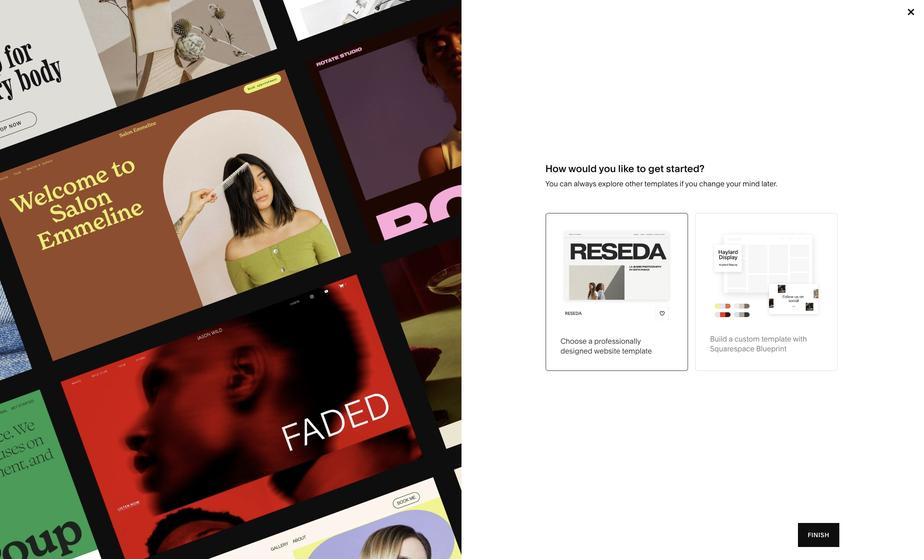 Task type: locate. For each thing, give the bounding box(es) containing it.
altaloma image
[[72, 304, 311, 560]]

a right choose
[[589, 337, 593, 346]]

local business link
[[265, 150, 318, 158]]

you right if
[[685, 179, 698, 188]]

designs
[[205, 124, 229, 132], [165, 253, 191, 262], [109, 283, 147, 295]]

personal
[[171, 190, 197, 198]]

make
[[71, 48, 130, 76]]

0 horizontal spatial a
[[589, 337, 593, 346]]

& right media
[[379, 150, 383, 158]]

2 vertical spatial designs
[[109, 283, 147, 295]]

events link
[[359, 164, 388, 172]]

0 horizontal spatial services
[[85, 217, 110, 225]]

0 horizontal spatial you
[[599, 163, 616, 175]]

2 horizontal spatial popular
[[180, 124, 203, 132]]

health & beauty link
[[171, 177, 227, 185]]

2 horizontal spatial template
[[762, 335, 792, 344]]

beauty
[[197, 177, 218, 185]]

a up squarespace
[[729, 335, 733, 344]]

0 vertical spatial designs
[[205, 124, 229, 132]]

& left cv
[[198, 190, 202, 198]]

0 horizontal spatial designs
[[109, 283, 147, 295]]

podcasts
[[385, 150, 412, 158]]

1 vertical spatial with
[[793, 335, 807, 344]]

events
[[359, 164, 379, 172]]

1 horizontal spatial services
[[303, 137, 328, 145]]

1 horizontal spatial designs
[[165, 253, 191, 262]]

1 vertical spatial template
[[762, 335, 792, 344]]

art & design link
[[171, 150, 217, 158]]

entertainment link
[[265, 190, 316, 198]]

1 vertical spatial services
[[85, 217, 110, 225]]

1 horizontal spatial you
[[685, 179, 698, 188]]

you up explore
[[599, 163, 616, 175]]

home & decor
[[453, 124, 496, 132]]

professional services
[[265, 137, 328, 145]]

custom
[[735, 335, 760, 344]]

health & beauty
[[171, 177, 218, 185]]

0 vertical spatial template
[[178, 48, 274, 76]]

1 horizontal spatial popular
[[140, 253, 163, 262]]

30
[[203, 283, 214, 295]]

0 horizontal spatial template
[[178, 48, 274, 76]]

0 vertical spatial popular
[[180, 124, 203, 132]]

you
[[599, 163, 616, 175], [685, 179, 698, 188]]

all templates link
[[171, 137, 219, 145]]

template inside choose a professionally designed website template
[[622, 347, 652, 356]]

2 vertical spatial popular
[[71, 283, 107, 295]]

non-
[[307, 164, 321, 172]]

1 horizontal spatial a
[[729, 335, 733, 344]]

& for design
[[182, 150, 186, 158]]

0 horizontal spatial popular
[[71, 283, 107, 295]]

community & non-profits
[[265, 164, 340, 172]]

& for decor
[[473, 124, 477, 132]]

a inside build a custom template with squarespace blueprint
[[729, 335, 733, 344]]

would
[[569, 163, 597, 175]]

&
[[473, 124, 477, 132], [474, 137, 479, 145], [182, 150, 186, 158], [379, 150, 383, 158], [301, 164, 305, 172], [192, 177, 196, 185], [198, 190, 202, 198], [393, 190, 397, 198]]

fitness
[[453, 150, 474, 158]]

& right health
[[192, 177, 196, 185]]

media & podcasts link
[[359, 150, 421, 158]]

cv
[[204, 190, 213, 198]]

how would you like to get started? you can always explore other templates if you change your mind later.
[[546, 163, 778, 188]]

2 vertical spatial template
[[622, 347, 652, 356]]

entertainment
[[265, 190, 307, 198]]

decor
[[478, 124, 496, 132]]

0 vertical spatial templates
[[441, 14, 479, 22]]

a for choose
[[589, 337, 593, 346]]

templates
[[441, 14, 479, 22], [180, 137, 211, 145], [149, 283, 198, 295]]

website
[[594, 347, 621, 356]]

services
[[303, 137, 328, 145], [85, 217, 110, 225]]

finish
[[808, 531, 830, 539]]

real
[[359, 190, 372, 198]]

travel link
[[359, 124, 385, 132]]

type
[[71, 109, 85, 115]]

& right nature
[[474, 137, 479, 145]]

photography
[[171, 164, 209, 172]]

local business
[[265, 150, 309, 158]]

1 horizontal spatial template
[[622, 347, 652, 356]]

a inside choose a professionally designed website template
[[589, 337, 593, 346]]

weddings link
[[359, 177, 398, 185]]

1 vertical spatial you
[[685, 179, 698, 188]]

& for beauty
[[192, 177, 196, 185]]

memberships
[[85, 150, 125, 158]]

your
[[726, 179, 741, 188]]

local
[[265, 150, 281, 158]]

choose a professionally designed website template
[[561, 337, 652, 356]]

mind
[[743, 179, 760, 188]]

& right 'art'
[[182, 150, 186, 158]]

1 vertical spatial popular
[[140, 253, 163, 262]]

templates
[[645, 179, 678, 188]]

blueprint
[[757, 345, 787, 354]]

real estate & properties link
[[359, 190, 438, 198]]

1 horizontal spatial with
[[793, 335, 807, 344]]

with for yours
[[135, 71, 180, 98]]

services down courses
[[85, 217, 110, 225]]

photography link
[[171, 164, 218, 172]]

0 horizontal spatial with
[[135, 71, 180, 98]]

bogart image
[[612, 304, 852, 459]]

template inside make any template yours with ease.
[[178, 48, 274, 76]]

templates link
[[441, 0, 479, 36]]

popular for popular designs templates ( 30 )
[[71, 283, 107, 295]]

2 vertical spatial templates
[[149, 283, 198, 295]]

0 vertical spatial with
[[135, 71, 180, 98]]

services up the business
[[303, 137, 328, 145]]

2 horizontal spatial designs
[[205, 124, 229, 132]]

& left non- on the top
[[301, 164, 305, 172]]

& right home
[[473, 124, 477, 132]]

designs for popular designs
[[205, 124, 229, 132]]

to
[[637, 163, 646, 175]]

with inside make any template yours with ease.
[[135, 71, 180, 98]]

choose a professionally designed website template button
[[546, 213, 688, 371]]

can
[[560, 179, 572, 188]]

fitness link
[[453, 150, 483, 158]]

fashion
[[265, 124, 288, 132]]

always
[[574, 179, 597, 188]]

bloom image
[[342, 304, 582, 560]]

portfolio
[[85, 137, 109, 145]]

estate
[[374, 190, 392, 198]]

online store
[[85, 123, 121, 131]]

store
[[105, 123, 121, 131]]

page
[[99, 190, 114, 198]]

business
[[283, 150, 309, 158]]

all templates
[[171, 137, 211, 145]]

art
[[171, 150, 180, 158]]

1 vertical spatial designs
[[165, 253, 191, 262]]

popular for popular designs (30)
[[140, 253, 163, 262]]

with inside build a custom template with squarespace blueprint
[[793, 335, 807, 344]]

nature & animals link
[[453, 137, 512, 145]]

nature
[[453, 137, 473, 145]]

profits
[[321, 164, 340, 172]]

like
[[618, 163, 634, 175]]



Task type: vqa. For each thing, say whether or not it's contained in the screenshot.
start with this design BUTTON
no



Task type: describe. For each thing, give the bounding box(es) containing it.
1 vertical spatial templates
[[180, 137, 211, 145]]

other
[[625, 179, 643, 188]]

choose
[[561, 337, 587, 346]]

(
[[200, 283, 203, 295]]

blog
[[85, 163, 98, 171]]

squarespace logo link
[[18, 11, 195, 25]]

ease.
[[186, 71, 242, 98]]

popular designs
[[180, 124, 229, 132]]

& for animals
[[474, 137, 479, 145]]

properties
[[399, 190, 429, 198]]

media
[[359, 150, 378, 158]]

art & design
[[171, 150, 208, 158]]

popular designs (30)
[[140, 253, 204, 262]]

products button
[[379, 0, 423, 36]]

food link
[[265, 177, 289, 185]]

any
[[135, 48, 173, 76]]

designed
[[561, 347, 593, 356]]

restaurants link
[[359, 137, 403, 145]]

build a custom template with squarespace blueprint button
[[695, 213, 838, 371]]

(30)
[[192, 253, 204, 262]]

professional
[[265, 137, 301, 145]]

popular designs link
[[171, 124, 229, 132]]

personal & cv
[[171, 190, 213, 198]]

templates promo image image
[[0, 0, 462, 560]]

media & podcasts
[[359, 150, 412, 158]]

build a custom template with squarespace blueprint
[[710, 335, 807, 354]]

online
[[85, 123, 104, 131]]

later.
[[762, 179, 778, 188]]

template store entry card image
[[561, 228, 673, 322]]

how
[[546, 163, 566, 175]]

change
[[699, 179, 725, 188]]

restaurants
[[359, 137, 394, 145]]

squarespace
[[710, 345, 755, 354]]

products
[[379, 14, 416, 22]]

0 vertical spatial you
[[599, 163, 616, 175]]

popular for popular designs
[[180, 124, 203, 132]]

scheduling
[[85, 177, 118, 185]]

designs for popular designs (30)
[[165, 253, 191, 262]]

animals
[[480, 137, 504, 145]]

squarespace logo image
[[18, 11, 117, 25]]

& for podcasts
[[379, 150, 383, 158]]

explore
[[598, 179, 624, 188]]

a for build
[[729, 335, 733, 344]]

)
[[214, 283, 218, 295]]

real estate & properties
[[359, 190, 429, 198]]

professionally
[[594, 337, 641, 346]]

started?
[[666, 163, 705, 175]]

template inside build a custom template with squarespace blueprint
[[762, 335, 792, 344]]

make any template yours with ease.
[[71, 48, 279, 98]]

fashion link
[[265, 124, 297, 132]]

professional services link
[[265, 137, 337, 145]]

get
[[648, 163, 664, 175]]

community & non-profits link
[[265, 164, 349, 172]]

health
[[171, 177, 190, 185]]

home & decor link
[[453, 124, 505, 132]]

community
[[265, 164, 299, 172]]

with for template
[[793, 335, 807, 344]]

& for cv
[[198, 190, 202, 198]]

nature & animals
[[453, 137, 504, 145]]

one page
[[85, 190, 114, 198]]

popular designs templates ( 30 )
[[71, 283, 218, 295]]

squarespace blueprint entry card image
[[710, 228, 823, 320]]

& for non-
[[301, 164, 305, 172]]

yours
[[71, 71, 130, 98]]

if
[[680, 179, 684, 188]]

personal & cv link
[[171, 190, 222, 198]]

popular designs (30) link
[[140, 253, 204, 262]]

& right estate
[[393, 190, 397, 198]]

designs for popular designs templates ( 30 )
[[109, 283, 147, 295]]

home
[[453, 124, 471, 132]]

courses
[[85, 203, 109, 211]]

0 vertical spatial services
[[303, 137, 328, 145]]

you
[[546, 179, 558, 188]]

design
[[187, 150, 208, 158]]

weddings
[[359, 177, 389, 185]]

finish button
[[798, 524, 839, 548]]



